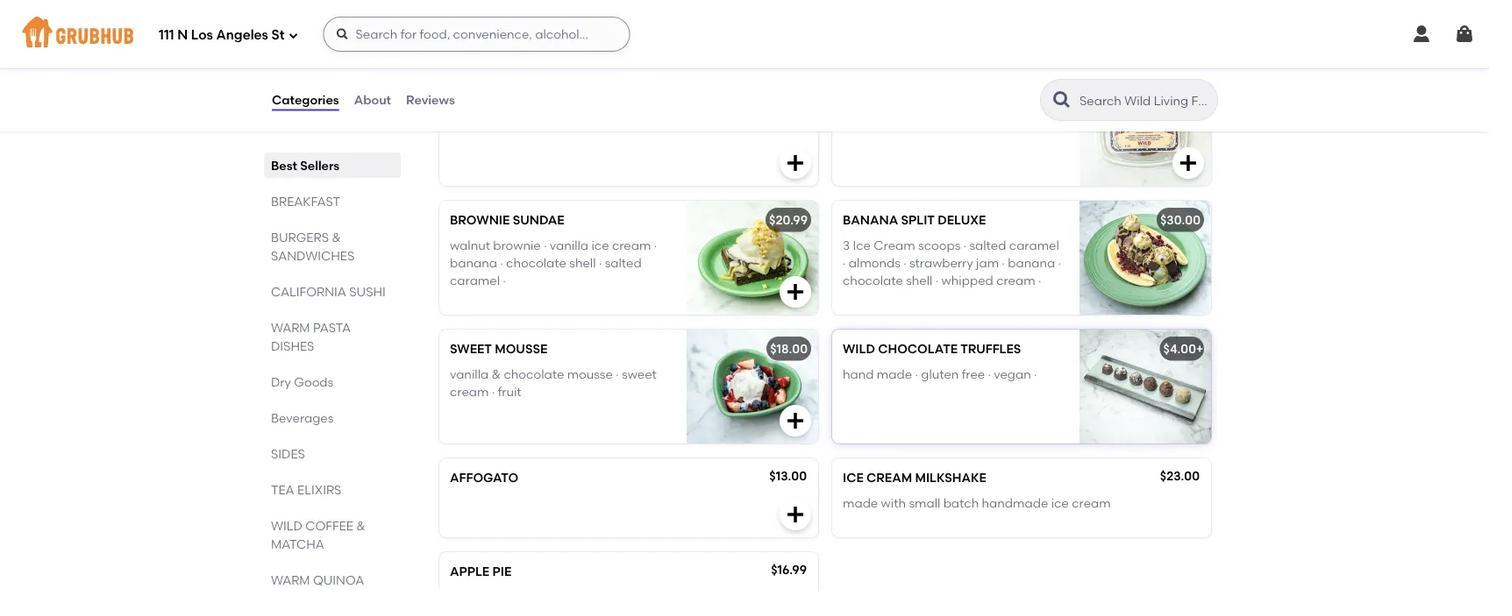 Task type: describe. For each thing, give the bounding box(es) containing it.
breakfast tab
[[271, 192, 394, 211]]

apple pie
[[450, 565, 512, 580]]

mousse
[[495, 342, 548, 357]]

warm pasta dishes
[[271, 320, 351, 353]]

sides tab
[[271, 445, 394, 463]]

berries n' cream
[[450, 84, 565, 99]]

Search Wild Living Foods search field
[[1078, 92, 1212, 109]]

reviews
[[406, 92, 455, 107]]

best
[[271, 158, 297, 173]]

chocolate inside the "vanilla & chocolate mousse · sweet cream · fruit"
[[504, 367, 564, 382]]

breakfast
[[271, 194, 340, 209]]

split
[[901, 213, 935, 228]]

& for burgers
[[332, 230, 341, 245]]

$20.99
[[769, 213, 808, 228]]

banana inside walnut brownie · vanilla ice cream · banana ·  chocolate shell · salted caramel ·
[[450, 256, 497, 271]]

wild chocolate truffles image
[[1080, 330, 1211, 444]]

n
[[177, 27, 188, 43]]

caramel inside 3 ice cream scoops · salted caramel · almonds · strawberry jam ·  banana · chocolate shell · whipped cream ·
[[1009, 238, 1059, 253]]

sandwiches
[[271, 248, 355, 263]]

+
[[1196, 342, 1204, 357]]

banana split deluxe
[[843, 213, 986, 228]]

3
[[843, 238, 850, 253]]

berries n' cream button
[[439, 72, 818, 187]]

hand made · gluten free · vegan ·
[[843, 367, 1037, 382]]

warm for warm quinoa
[[271, 573, 310, 588]]

walnut brownie · vanilla ice cream · banana ·  chocolate shell · salted caramel ·
[[450, 238, 657, 289]]

ice cream milkshake
[[843, 471, 987, 486]]

brownie
[[450, 213, 510, 228]]

sushi
[[349, 284, 386, 299]]

fruit
[[498, 385, 522, 400]]

wild coffee & matcha tab
[[271, 517, 394, 553]]

almonds
[[849, 256, 901, 271]]

tea elixirs
[[271, 482, 342, 497]]

pie
[[493, 565, 512, 580]]

vanilla inside the "vanilla & chocolate mousse · sweet cream · fruit"
[[450, 367, 489, 382]]

vanilla & chocolate mousse · sweet cream · fruit
[[450, 367, 657, 400]]

cream inside 3 ice cream scoops · salted caramel · almonds · strawberry jam ·  banana · chocolate shell · whipped cream ·
[[997, 274, 1036, 289]]

brownie sundae image
[[687, 201, 818, 315]]

vegan
[[994, 367, 1031, 382]]

brownie
[[493, 238, 541, 253]]

chocolate inside 3 ice cream scoops · salted caramel · almonds · strawberry jam ·  banana · chocolate shell · whipped cream ·
[[843, 274, 903, 289]]

search icon image
[[1052, 89, 1073, 111]]

apple
[[450, 565, 490, 580]]

ice
[[853, 238, 871, 253]]

st
[[271, 27, 285, 43]]

warm pasta dishes tab
[[271, 318, 394, 355]]

small
[[909, 496, 941, 511]]

cream
[[874, 238, 915, 253]]

made with small batch handmade ice cream
[[843, 496, 1111, 511]]

111
[[159, 27, 174, 43]]

sweet mousse image
[[687, 330, 818, 444]]

dry
[[271, 375, 291, 389]]

Search for food, convenience, alcohol... search field
[[323, 17, 630, 52]]

california sushi tab
[[271, 282, 394, 301]]

$4.00
[[1164, 342, 1196, 357]]

los
[[191, 27, 213, 43]]

cream inside the "vanilla & chocolate mousse · sweet cream · fruit"
[[450, 385, 489, 400]]

banana
[[843, 213, 898, 228]]

berries
[[450, 84, 501, 99]]

walnut
[[450, 238, 490, 253]]

chocolate
[[878, 342, 958, 357]]

ice
[[843, 471, 864, 486]]

pasta
[[313, 320, 351, 335]]

dry goods tab
[[271, 373, 394, 391]]

jam
[[976, 256, 999, 271]]

about
[[354, 92, 391, 107]]

with
[[881, 496, 906, 511]]

scoops
[[918, 238, 961, 253]]

sweet
[[450, 342, 492, 357]]

goods
[[294, 375, 333, 389]]

strawberry
[[910, 256, 973, 271]]

categories
[[272, 92, 339, 107]]

1 vertical spatial ice
[[1051, 496, 1069, 511]]

shell inside 3 ice cream scoops · salted caramel · almonds · strawberry jam ·  banana · chocolate shell · whipped cream ·
[[906, 274, 933, 289]]

$16.99
[[771, 563, 807, 578]]

warm for warm pasta dishes
[[271, 320, 310, 335]]

best sellers
[[271, 158, 340, 173]]

banana inside 3 ice cream scoops · salted caramel · almonds · strawberry jam ·  banana · chocolate shell · whipped cream ·
[[1008, 256, 1055, 271]]



Task type: locate. For each thing, give the bounding box(es) containing it.
caramel inside walnut brownie · vanilla ice cream · banana ·  chocolate shell · salted caramel ·
[[450, 274, 500, 289]]

ice right 'handmade'
[[1051, 496, 1069, 511]]

2 vertical spatial chocolate
[[504, 367, 564, 382]]

wild inside wild coffee & matcha
[[271, 518, 303, 533]]

beverages tab
[[271, 409, 394, 427]]

0 horizontal spatial salted
[[605, 256, 642, 271]]

california sushi
[[271, 284, 386, 299]]

0 vertical spatial made
[[877, 367, 912, 382]]

wild up hand
[[843, 342, 875, 357]]

dishes
[[271, 339, 314, 353]]

ice right brownie
[[592, 238, 609, 253]]

1 horizontal spatial banana
[[1008, 256, 1055, 271]]

1 horizontal spatial caramel
[[1009, 238, 1059, 253]]

free
[[962, 367, 985, 382]]

0 horizontal spatial shell
[[570, 256, 596, 271]]

0 horizontal spatial ice
[[592, 238, 609, 253]]

& up sandwiches
[[332, 230, 341, 245]]

0 vertical spatial shell
[[570, 256, 596, 271]]

warm inside warm pasta dishes
[[271, 320, 310, 335]]

111 n los angeles st
[[159, 27, 285, 43]]

sellers
[[300, 158, 340, 173]]

0 vertical spatial caramel
[[1009, 238, 1059, 253]]

0 vertical spatial cream
[[520, 84, 565, 99]]

burgers & sandwiches tab
[[271, 228, 394, 265]]

wild coffee & matcha
[[271, 518, 366, 552]]

california
[[271, 284, 346, 299]]

& inside the 'burgers & sandwiches'
[[332, 230, 341, 245]]

2 warm from the top
[[271, 573, 310, 588]]

chocolate down brownie
[[506, 256, 567, 271]]

2 banana from the left
[[1008, 256, 1055, 271]]

vanilla down sweet
[[450, 367, 489, 382]]

made down the chocolate
[[877, 367, 912, 382]]

wild for wild chocolate truffles
[[843, 342, 875, 357]]

reviews button
[[405, 68, 456, 132]]

sweet
[[622, 367, 657, 382]]

0 horizontal spatial $13.00
[[770, 469, 807, 484]]

1 vertical spatial vanilla
[[450, 367, 489, 382]]

beverages
[[271, 411, 334, 425]]

$13.00 button
[[832, 72, 1211, 187]]

1 horizontal spatial shell
[[906, 274, 933, 289]]

& for vanilla
[[492, 367, 501, 382]]

about button
[[353, 68, 392, 132]]

tea elixirs tab
[[271, 481, 394, 499]]

truffles
[[961, 342, 1021, 357]]

& inside wild coffee & matcha
[[356, 518, 366, 533]]

·
[[544, 238, 547, 253], [654, 238, 657, 253], [964, 238, 967, 253], [500, 256, 503, 271], [599, 256, 602, 271], [843, 256, 846, 271], [904, 256, 907, 271], [1002, 256, 1005, 271], [1058, 256, 1061, 271], [503, 274, 506, 289], [936, 274, 939, 289], [1039, 274, 1042, 289], [616, 367, 619, 382], [915, 367, 918, 382], [988, 367, 991, 382], [1034, 367, 1037, 382], [492, 385, 495, 400]]

shell
[[570, 256, 596, 271], [906, 274, 933, 289]]

warm down matcha
[[271, 573, 310, 588]]

warm up the dishes
[[271, 320, 310, 335]]

ice inside walnut brownie · vanilla ice cream · banana ·  chocolate shell · salted caramel ·
[[592, 238, 609, 253]]

affogato
[[450, 471, 519, 486]]

salted inside walnut brownie · vanilla ice cream · banana ·  chocolate shell · salted caramel ·
[[605, 256, 642, 271]]

vanilla inside walnut brownie · vanilla ice cream · banana ·  chocolate shell · salted caramel ·
[[550, 238, 589, 253]]

2 vertical spatial &
[[356, 518, 366, 533]]

& right coffee
[[356, 518, 366, 533]]

chocolate down mousse
[[504, 367, 564, 382]]

burgers
[[271, 230, 329, 245]]

0 horizontal spatial &
[[332, 230, 341, 245]]

elixirs
[[297, 482, 342, 497]]

wild chocolate truffles
[[843, 342, 1021, 357]]

0 vertical spatial wild
[[843, 342, 875, 357]]

chocolate inside walnut brownie · vanilla ice cream · banana ·  chocolate shell · salted caramel ·
[[506, 256, 567, 271]]

1 vertical spatial made
[[843, 496, 878, 511]]

wild for wild coffee & matcha
[[271, 518, 303, 533]]

svg image
[[335, 27, 350, 41], [288, 30, 299, 41], [785, 153, 806, 174], [1178, 153, 1199, 174], [785, 282, 806, 303]]

made
[[877, 367, 912, 382], [843, 496, 878, 511]]

2 horizontal spatial &
[[492, 367, 501, 382]]

0 horizontal spatial cream
[[520, 84, 565, 99]]

best sellers tab
[[271, 156, 394, 175]]

0 vertical spatial &
[[332, 230, 341, 245]]

0 vertical spatial warm
[[271, 320, 310, 335]]

banana
[[450, 256, 497, 271], [1008, 256, 1055, 271]]

cream
[[520, 84, 565, 99], [867, 471, 912, 486]]

matcha
[[271, 537, 324, 552]]

main navigation navigation
[[0, 0, 1489, 68]]

1 vertical spatial caramel
[[450, 274, 500, 289]]

whipped
[[942, 274, 994, 289]]

0 vertical spatial salted
[[970, 238, 1006, 253]]

batch
[[944, 496, 979, 511]]

0 horizontal spatial caramel
[[450, 274, 500, 289]]

0 horizontal spatial vanilla
[[450, 367, 489, 382]]

1 vertical spatial shell
[[906, 274, 933, 289]]

mousse
[[567, 367, 613, 382]]

wild
[[843, 342, 875, 357], [271, 518, 303, 533]]

dry goods
[[271, 375, 333, 389]]

1 vertical spatial &
[[492, 367, 501, 382]]

gluten
[[921, 367, 959, 382]]

cream right n'
[[520, 84, 565, 99]]

brownie sundae
[[450, 213, 565, 228]]

sides
[[271, 446, 305, 461]]

moonpie image
[[1080, 72, 1211, 187]]

quinoa
[[313, 573, 364, 588]]

3 ice cream scoops · salted caramel · almonds · strawberry jam ·  banana · chocolate shell · whipped cream ·
[[843, 238, 1061, 289]]

warm quinoa
[[271, 573, 364, 589]]

1 vertical spatial wild
[[271, 518, 303, 533]]

milkshake
[[915, 471, 987, 486]]

tea
[[271, 482, 294, 497]]

hand
[[843, 367, 874, 382]]

$30.00
[[1160, 213, 1201, 228]]

1 horizontal spatial cream
[[867, 471, 912, 486]]

$18.00
[[770, 342, 808, 357]]

0 vertical spatial $13.00
[[1163, 84, 1201, 99]]

chocolate down almonds
[[843, 274, 903, 289]]

1 vertical spatial cream
[[867, 471, 912, 486]]

burgers & sandwiches
[[271, 230, 355, 263]]

shell inside walnut brownie · vanilla ice cream · banana ·  chocolate shell · salted caramel ·
[[570, 256, 596, 271]]

banana right jam
[[1008, 256, 1055, 271]]

1 horizontal spatial &
[[356, 518, 366, 533]]

wild up matcha
[[271, 518, 303, 533]]

$13.00 inside button
[[1163, 84, 1201, 99]]

1 horizontal spatial ice
[[1051, 496, 1069, 511]]

$23.00
[[1160, 469, 1200, 484]]

sundae
[[513, 213, 565, 228]]

vanilla down sundae
[[550, 238, 589, 253]]

warm quinoa tab
[[271, 571, 394, 589]]

1 vertical spatial $13.00
[[770, 469, 807, 484]]

$4.00 +
[[1164, 342, 1204, 357]]

n'
[[504, 84, 517, 99]]

0 horizontal spatial wild
[[271, 518, 303, 533]]

ice
[[592, 238, 609, 253], [1051, 496, 1069, 511]]

banana split deluxe image
[[1080, 201, 1211, 315]]

1 horizontal spatial wild
[[843, 342, 875, 357]]

1 vertical spatial salted
[[605, 256, 642, 271]]

1 horizontal spatial $13.00
[[1163, 84, 1201, 99]]

coffee
[[305, 518, 353, 533]]

cream inside button
[[520, 84, 565, 99]]

salted
[[970, 238, 1006, 253], [605, 256, 642, 271]]

&
[[332, 230, 341, 245], [492, 367, 501, 382], [356, 518, 366, 533]]

0 vertical spatial ice
[[592, 238, 609, 253]]

1 banana from the left
[[450, 256, 497, 271]]

vanilla
[[550, 238, 589, 253], [450, 367, 489, 382]]

& up fruit
[[492, 367, 501, 382]]

categories button
[[271, 68, 340, 132]]

& inside the "vanilla & chocolate mousse · sweet cream · fruit"
[[492, 367, 501, 382]]

warm inside 'warm quinoa'
[[271, 573, 310, 588]]

1 vertical spatial chocolate
[[843, 274, 903, 289]]

salted inside 3 ice cream scoops · salted caramel · almonds · strawberry jam ·  banana · chocolate shell · whipped cream ·
[[970, 238, 1006, 253]]

handmade
[[982, 496, 1048, 511]]

0 horizontal spatial banana
[[450, 256, 497, 271]]

0 vertical spatial chocolate
[[506, 256, 567, 271]]

1 vertical spatial warm
[[271, 573, 310, 588]]

chocolate
[[506, 256, 567, 271], [843, 274, 903, 289], [504, 367, 564, 382]]

caramel
[[1009, 238, 1059, 253], [450, 274, 500, 289]]

cream up with
[[867, 471, 912, 486]]

banana down walnut
[[450, 256, 497, 271]]

0 vertical spatial vanilla
[[550, 238, 589, 253]]

deluxe
[[938, 213, 986, 228]]

warm
[[271, 320, 310, 335], [271, 573, 310, 588]]

angeles
[[216, 27, 268, 43]]

1 horizontal spatial salted
[[970, 238, 1006, 253]]

cream inside walnut brownie · vanilla ice cream · banana ·  chocolate shell · salted caramel ·
[[612, 238, 651, 253]]

made down ice
[[843, 496, 878, 511]]

sweet mousse
[[450, 342, 548, 357]]

svg image
[[1411, 24, 1432, 45], [1454, 24, 1475, 45], [785, 411, 806, 432], [785, 505, 806, 526]]

1 warm from the top
[[271, 320, 310, 335]]

1 horizontal spatial vanilla
[[550, 238, 589, 253]]



Task type: vqa. For each thing, say whether or not it's contained in the screenshot.
DELUXE
yes



